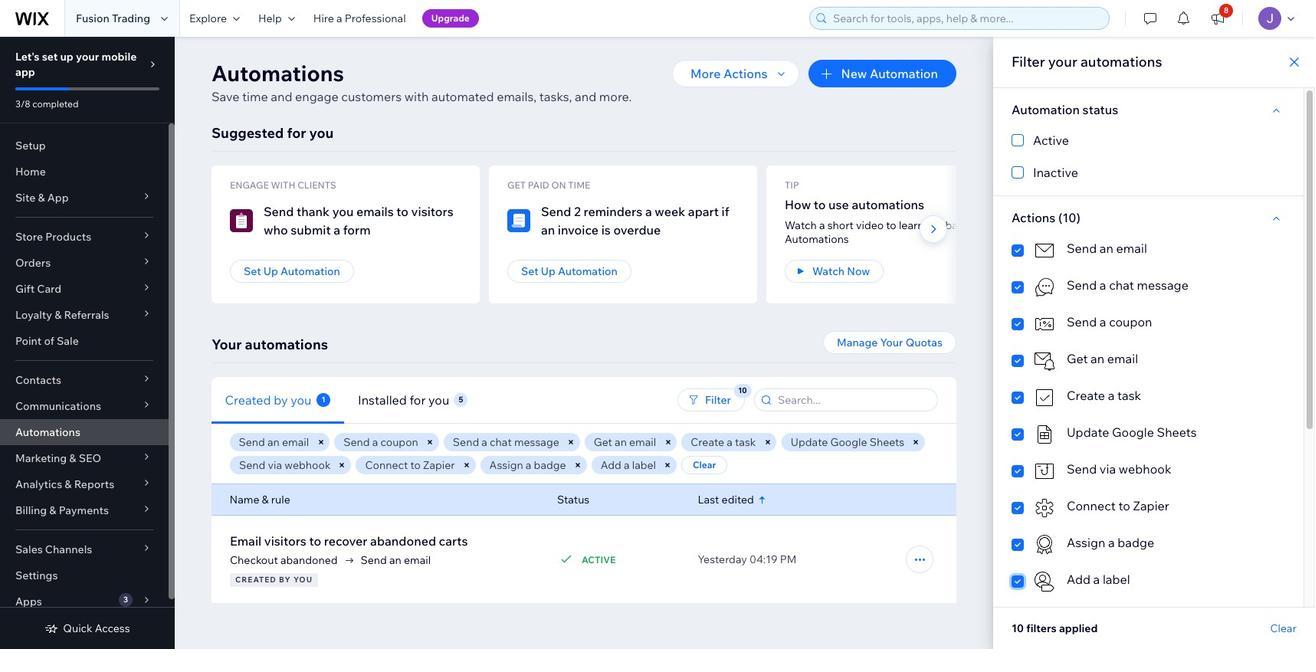 Task type: describe. For each thing, give the bounding box(es) containing it.
list containing how to use automations
[[212, 166, 1312, 304]]

pm
[[780, 553, 797, 566]]

send inside "send thank you emails to visitors who submit a form"
[[264, 204, 294, 219]]

category image for update google sheets
[[1033, 423, 1056, 446]]

0 horizontal spatial label
[[632, 458, 656, 472]]

payments
[[59, 504, 109, 517]]

thank
[[297, 204, 330, 219]]

for for installed
[[410, 392, 426, 407]]

3/8
[[15, 98, 30, 110]]

label inside checkbox
[[1103, 572, 1130, 587]]

badge inside option
[[1118, 535, 1155, 550]]

& for site
[[38, 191, 45, 205]]

short
[[827, 218, 854, 232]]

send inside send a chat message checkbox
[[1067, 277, 1097, 293]]

google inside option
[[1112, 425, 1154, 440]]

sales channels button
[[0, 537, 169, 563]]

Send a chat message checkbox
[[1012, 276, 1285, 299]]

automations for automations
[[15, 425, 80, 439]]

0 vertical spatial assign a badge
[[489, 458, 566, 472]]

04:19
[[750, 553, 778, 566]]

store products
[[15, 230, 91, 244]]

time
[[568, 179, 590, 191]]

automation down invoice
[[558, 264, 618, 278]]

explore
[[189, 11, 227, 25]]

0 vertical spatial add
[[601, 458, 621, 472]]

tip how to use automations watch a short video to learn the basics of wix automations
[[785, 179, 1010, 246]]

apps
[[15, 595, 42, 609]]

1
[[321, 394, 325, 404]]

communications button
[[0, 393, 169, 419]]

& for name
[[262, 493, 269, 507]]

more actions
[[691, 66, 768, 81]]

form
[[343, 222, 371, 238]]

manage your quotas
[[837, 336, 943, 350]]

a inside tip how to use automations watch a short video to learn the basics of wix automations
[[819, 218, 825, 232]]

contacts button
[[0, 367, 169, 393]]

category image for get an email
[[1033, 350, 1056, 372]]

1 vertical spatial visitors
[[264, 533, 306, 549]]

Update Google Sheets checkbox
[[1012, 423, 1285, 446]]

Send a coupon checkbox
[[1012, 313, 1285, 336]]

set
[[42, 50, 58, 64]]

set up automation button for submit
[[230, 260, 354, 283]]

set up automation for an
[[521, 264, 618, 278]]

quick access button
[[45, 622, 130, 635]]

actions inside dropdown button
[[724, 66, 768, 81]]

quotas
[[906, 336, 943, 350]]

category image for send 2 reminders a week apart if an invoice is overdue
[[507, 209, 530, 232]]

category image for assign a badge
[[1033, 533, 1056, 556]]

with
[[271, 179, 295, 191]]

hire
[[313, 11, 334, 25]]

3
[[123, 595, 128, 605]]

gift card button
[[0, 276, 169, 302]]

category image for create a task
[[1033, 386, 1056, 409]]

1 vertical spatial actions
[[1012, 210, 1056, 225]]

1 vertical spatial send a chat message
[[453, 435, 560, 449]]

a inside checkbox
[[1093, 572, 1100, 587]]

clients
[[297, 179, 336, 191]]

home
[[15, 165, 46, 179]]

upgrade
[[431, 12, 470, 24]]

send a coupon inside option
[[1067, 314, 1152, 330]]

store products button
[[0, 224, 169, 250]]

1 vertical spatial send an email
[[239, 435, 309, 449]]

a inside "send thank you emails to visitors who submit a form"
[[334, 222, 340, 238]]

created
[[235, 575, 277, 585]]

automation up the active
[[1012, 102, 1080, 117]]

let's
[[15, 50, 40, 64]]

1 horizontal spatial your
[[1048, 53, 1078, 71]]

category image for add a label
[[1033, 570, 1056, 593]]

get paid on time
[[507, 179, 590, 191]]

an inside get an email checkbox
[[1091, 351, 1105, 366]]

tab list containing created by you
[[212, 377, 590, 423]]

automated
[[432, 89, 494, 104]]

automations save time and engage customers with automated emails, tasks, and more.
[[212, 60, 632, 104]]

send inside send a coupon option
[[1067, 314, 1097, 330]]

status
[[1083, 102, 1119, 117]]

set up automation for submit
[[244, 264, 340, 278]]

get
[[507, 179, 526, 191]]

setup
[[15, 139, 46, 153]]

active
[[1033, 133, 1069, 148]]

0 horizontal spatial automations
[[245, 336, 328, 353]]

billing & payments button
[[0, 497, 169, 523]]

is
[[601, 222, 611, 238]]

send 2 reminders a week apart if an invoice is overdue
[[541, 204, 729, 238]]

Connect to Zapier checkbox
[[1012, 497, 1285, 520]]

2
[[574, 204, 581, 219]]

& for analytics
[[65, 477, 72, 491]]

quick
[[63, 622, 92, 635]]

video
[[856, 218, 884, 232]]

automations inside tip how to use automations watch a short video to learn the basics of wix automations
[[785, 232, 849, 246]]

automations inside tip how to use automations watch a short video to learn the basics of wix automations
[[852, 197, 924, 212]]

for for suggested
[[287, 124, 306, 142]]

a inside send 2 reminders a week apart if an invoice is overdue
[[645, 204, 652, 219]]

1 horizontal spatial abandoned
[[370, 533, 436, 549]]

you for suggested
[[309, 124, 334, 142]]

update inside option
[[1067, 425, 1109, 440]]

your inside "button"
[[880, 336, 903, 350]]

automation inside button
[[870, 66, 938, 81]]

category image for send an email
[[1033, 239, 1056, 262]]

message inside send a chat message checkbox
[[1137, 277, 1189, 293]]

assign inside option
[[1067, 535, 1106, 550]]

to left learn
[[886, 218, 897, 232]]

if
[[722, 204, 729, 219]]

point
[[15, 334, 42, 348]]

automation status
[[1012, 102, 1119, 117]]

billing & payments
[[15, 504, 109, 517]]

manage
[[837, 336, 878, 350]]

webhook inside checkbox
[[1119, 461, 1172, 477]]

0 horizontal spatial abandoned
[[280, 553, 338, 567]]

coupon inside option
[[1109, 314, 1152, 330]]

point of sale
[[15, 334, 79, 348]]

up for send thank you emails to visitors who submit a form
[[263, 264, 278, 278]]

an inside send 2 reminders a week apart if an invoice is overdue
[[541, 222, 555, 238]]

yesterday 04:19 pm
[[698, 553, 797, 566]]

help
[[258, 11, 282, 25]]

filter your automations
[[1012, 53, 1162, 71]]

your inside let's set up your mobile app
[[76, 50, 99, 64]]

apart
[[688, 204, 719, 219]]

set for send thank you emails to visitors who submit a form
[[244, 264, 261, 278]]

0 horizontal spatial send via webhook
[[239, 458, 331, 472]]

summary
[[823, 552, 878, 567]]

inactive
[[1033, 165, 1078, 180]]

analytics & reports
[[15, 477, 114, 491]]

seo
[[79, 451, 101, 465]]

0 horizontal spatial zapier
[[423, 458, 455, 472]]

name & rule
[[230, 493, 291, 507]]

0 horizontal spatial chat
[[490, 435, 512, 449]]

communications
[[15, 399, 101, 413]]

recover
[[324, 533, 368, 549]]

upgrade button
[[422, 9, 479, 28]]

watch inside button
[[812, 264, 845, 278]]

2 and from the left
[[575, 89, 596, 104]]

& for marketing
[[69, 451, 76, 465]]

0 vertical spatial connect to zapier
[[365, 458, 455, 472]]

orders button
[[0, 250, 169, 276]]

email
[[230, 533, 262, 549]]

hire a professional link
[[304, 0, 415, 37]]

add inside checkbox
[[1067, 572, 1091, 587]]

more actions button
[[672, 60, 800, 87]]

new automation
[[841, 66, 938, 81]]

0 horizontal spatial google
[[830, 435, 867, 449]]

by
[[279, 575, 291, 585]]

card
[[37, 282, 61, 296]]

filter for filter
[[705, 393, 731, 407]]

0 vertical spatial badge
[[534, 458, 566, 472]]

zapier inside option
[[1133, 498, 1169, 514]]

update google sheets inside update google sheets option
[[1067, 425, 1197, 440]]

professional
[[345, 11, 406, 25]]

0 horizontal spatial send a coupon
[[344, 435, 419, 449]]

marketing & seo button
[[0, 445, 169, 471]]

automations link
[[0, 419, 169, 445]]

submit
[[291, 222, 331, 238]]

0 horizontal spatial message
[[515, 435, 560, 449]]

suggested
[[212, 124, 284, 142]]

engage
[[230, 179, 269, 191]]

your automations
[[212, 336, 328, 353]]

set up automation button for an
[[507, 260, 631, 283]]

to inside option
[[1119, 498, 1130, 514]]

new automation button
[[809, 60, 957, 87]]

installed for you
[[358, 392, 449, 407]]

hire a professional
[[313, 11, 406, 25]]

status
[[557, 493, 590, 507]]

now
[[847, 264, 870, 278]]

marketing & seo
[[15, 451, 101, 465]]

0 horizontal spatial connect
[[365, 458, 408, 472]]

category image for connect to zapier
[[1033, 497, 1056, 520]]

Send an email checkbox
[[1012, 239, 1285, 262]]

send inside send via webhook checkbox
[[1067, 461, 1097, 477]]

Send via webhook checkbox
[[1012, 460, 1285, 483]]

0 horizontal spatial sheets
[[870, 435, 905, 449]]

0 horizontal spatial via
[[268, 458, 282, 472]]

save
[[212, 89, 239, 104]]

1 horizontal spatial clear button
[[1270, 622, 1297, 635]]

Inactive checkbox
[[1012, 163, 1285, 182]]

Active checkbox
[[1012, 131, 1285, 149]]

1 vertical spatial get
[[594, 435, 613, 449]]



Task type: locate. For each thing, give the bounding box(es) containing it.
get inside get an email checkbox
[[1067, 351, 1088, 366]]

time
[[242, 89, 268, 104]]

set up automation button down who
[[230, 260, 354, 283]]

sales
[[15, 543, 43, 556]]

you inside "send thank you emails to visitors who submit a form"
[[332, 204, 354, 219]]

list
[[212, 166, 1312, 304]]

learn
[[899, 218, 924, 232]]

& inside marketing & seo dropdown button
[[69, 451, 76, 465]]

to left recover
[[309, 533, 321, 549]]

via up rule
[[268, 458, 282, 472]]

message
[[1137, 277, 1189, 293], [515, 435, 560, 449]]

zapier down send via webhook checkbox
[[1133, 498, 1169, 514]]

your up automation status
[[1048, 53, 1078, 71]]

to left use
[[814, 197, 826, 212]]

1 horizontal spatial send an email
[[361, 553, 431, 567]]

1 horizontal spatial create a task
[[1067, 388, 1141, 403]]

email inside checkbox
[[1107, 351, 1138, 366]]

1 horizontal spatial add
[[1067, 572, 1091, 587]]

category image
[[1033, 239, 1056, 262], [1033, 276, 1056, 299], [1033, 313, 1056, 336], [1033, 386, 1056, 409], [1033, 423, 1056, 446], [1033, 460, 1056, 483]]

up for send 2 reminders a week apart if an invoice is overdue
[[541, 264, 556, 278]]

send a coupon down the installed
[[344, 435, 419, 449]]

email visitors to recover abandoned carts
[[230, 533, 468, 549]]

your right up
[[76, 50, 99, 64]]

watch inside tip how to use automations watch a short video to learn the basics of wix automations
[[785, 218, 817, 232]]

1 vertical spatial add a label
[[1067, 572, 1130, 587]]

connect down the installed
[[365, 458, 408, 472]]

1 vertical spatial filter
[[705, 393, 731, 407]]

1 horizontal spatial up
[[541, 264, 556, 278]]

suggested for you
[[212, 124, 334, 142]]

you for created
[[291, 392, 312, 407]]

1 horizontal spatial sheets
[[1157, 425, 1197, 440]]

add a label
[[601, 458, 656, 472], [1067, 572, 1130, 587]]

message up the status
[[515, 435, 560, 449]]

rule
[[272, 493, 291, 507]]

loyalty
[[15, 308, 52, 322]]

1 horizontal spatial google
[[1112, 425, 1154, 440]]

webhook up rule
[[285, 458, 331, 472]]

yesterday
[[698, 553, 747, 566]]

contacts
[[15, 373, 61, 387]]

& left reports at the left
[[65, 477, 72, 491]]

automations up time
[[212, 60, 344, 87]]

Search for tools, apps, help & more... field
[[829, 8, 1104, 29]]

chat inside send a chat message checkbox
[[1109, 277, 1134, 293]]

0 horizontal spatial set
[[244, 264, 261, 278]]

0 horizontal spatial send an email
[[239, 435, 309, 449]]

0 horizontal spatial assign a badge
[[489, 458, 566, 472]]

via inside checkbox
[[1100, 461, 1116, 477]]

1 vertical spatial get an email
[[594, 435, 657, 449]]

send a chat message inside send a chat message checkbox
[[1067, 277, 1189, 293]]

1 vertical spatial of
[[44, 334, 54, 348]]

Search... field
[[773, 389, 933, 411]]

send a coupon
[[1067, 314, 1152, 330], [344, 435, 419, 449]]

0 vertical spatial visitors
[[411, 204, 454, 219]]

connect inside option
[[1067, 498, 1116, 514]]

a inside 'option'
[[1108, 388, 1115, 403]]

create a task down filter button
[[691, 435, 756, 449]]

& for billing
[[49, 504, 56, 517]]

sales channels
[[15, 543, 92, 556]]

and right time
[[271, 89, 292, 104]]

add a label inside checkbox
[[1067, 572, 1130, 587]]

visitors up checkout abandoned
[[264, 533, 306, 549]]

message down send an email option in the right of the page
[[1137, 277, 1189, 293]]

send inside send 2 reminders a week apart if an invoice is overdue
[[541, 204, 571, 219]]

2 horizontal spatial automations
[[1081, 53, 1162, 71]]

quick access
[[63, 622, 130, 635]]

1 vertical spatial clear button
[[1270, 622, 1297, 635]]

category image
[[230, 209, 253, 232], [507, 209, 530, 232], [1033, 350, 1056, 372], [1033, 497, 1056, 520], [1033, 533, 1056, 556], [1033, 570, 1056, 593]]

actions right wix
[[1012, 210, 1056, 225]]

email
[[1116, 241, 1147, 256], [1107, 351, 1138, 366], [282, 435, 309, 449], [630, 435, 657, 449], [404, 553, 431, 567]]

to down send via webhook checkbox
[[1119, 498, 1130, 514]]

0 vertical spatial coupon
[[1109, 314, 1152, 330]]

by
[[274, 392, 288, 407]]

referrals
[[64, 308, 109, 322]]

1 vertical spatial badge
[[1118, 535, 1155, 550]]

view
[[791, 552, 820, 567]]

1 set up automation from the left
[[244, 264, 340, 278]]

automations
[[1081, 53, 1162, 71], [852, 197, 924, 212], [245, 336, 328, 353]]

0 horizontal spatial of
[[44, 334, 54, 348]]

assign a badge down connect to zapier option
[[1067, 535, 1155, 550]]

automations up watch now button
[[785, 232, 849, 246]]

5
[[459, 394, 463, 404]]

1 horizontal spatial connect
[[1067, 498, 1116, 514]]

create
[[1067, 388, 1105, 403], [691, 435, 725, 449]]

the
[[926, 218, 943, 232]]

& left seo
[[69, 451, 76, 465]]

set up automation down invoice
[[521, 264, 618, 278]]

0 horizontal spatial visitors
[[264, 533, 306, 549]]

site & app
[[15, 191, 69, 205]]

your left quotas
[[880, 336, 903, 350]]

1 set up automation button from the left
[[230, 260, 354, 283]]

for
[[287, 124, 306, 142], [410, 392, 426, 407]]

send via webhook inside send via webhook checkbox
[[1067, 461, 1172, 477]]

0 horizontal spatial up
[[263, 264, 278, 278]]

automation right new
[[870, 66, 938, 81]]

you right by in the left of the page
[[291, 392, 312, 407]]

2 your from the left
[[880, 336, 903, 350]]

1 horizontal spatial send a chat message
[[1067, 277, 1189, 293]]

abandoned left carts in the left of the page
[[370, 533, 436, 549]]

visitors inside "send thank you emails to visitors who submit a form"
[[411, 204, 454, 219]]

2 set up automation from the left
[[521, 264, 618, 278]]

0 vertical spatial for
[[287, 124, 306, 142]]

1 horizontal spatial connect to zapier
[[1067, 498, 1169, 514]]

how
[[785, 197, 811, 212]]

a inside checkbox
[[1100, 277, 1106, 293]]

created by you
[[225, 392, 312, 407]]

badge down connect to zapier option
[[1118, 535, 1155, 550]]

2 vertical spatial send an email
[[361, 553, 431, 567]]

of left sale
[[44, 334, 54, 348]]

webhook down update google sheets option
[[1119, 461, 1172, 477]]

send inside send an email option
[[1067, 241, 1097, 256]]

coupon down send a chat message checkbox
[[1109, 314, 1152, 330]]

store
[[15, 230, 43, 244]]

gift card
[[15, 282, 61, 296]]

you for send
[[332, 204, 354, 219]]

zapier down installed for you
[[423, 458, 455, 472]]

create down get an email checkbox
[[1067, 388, 1105, 403]]

visitors right emails
[[411, 204, 454, 219]]

watch down how
[[785, 218, 817, 232]]

fusion
[[76, 11, 109, 25]]

last edited
[[698, 493, 754, 507]]

update down create a task 'option' on the right of the page
[[1067, 425, 1109, 440]]

0 vertical spatial watch
[[785, 218, 817, 232]]

1 category image from the top
[[1033, 239, 1056, 262]]

1 vertical spatial message
[[515, 435, 560, 449]]

to inside "send thank you emails to visitors who submit a form"
[[397, 204, 409, 219]]

0 horizontal spatial add a label
[[601, 458, 656, 472]]

you down engage
[[309, 124, 334, 142]]

edited
[[722, 493, 754, 507]]

1 horizontal spatial automations
[[852, 197, 924, 212]]

1 up from the left
[[263, 264, 278, 278]]

create inside create a task 'option'
[[1067, 388, 1105, 403]]

category image for send thank you emails to visitors who submit a form
[[230, 209, 253, 232]]

created by you
[[235, 575, 313, 585]]

0 vertical spatial add a label
[[601, 458, 656, 472]]

& left rule
[[262, 493, 269, 507]]

set up automation down who
[[244, 264, 340, 278]]

0 horizontal spatial connect to zapier
[[365, 458, 455, 472]]

carts
[[439, 533, 468, 549]]

send an email
[[1067, 241, 1147, 256], [239, 435, 309, 449], [361, 553, 431, 567]]

0 horizontal spatial task
[[735, 435, 756, 449]]

send via webhook down update google sheets option
[[1067, 461, 1172, 477]]

0 horizontal spatial clear button
[[681, 456, 727, 474]]

& inside loyalty & referrals dropdown button
[[55, 308, 62, 322]]

you for installed
[[428, 392, 449, 407]]

Add a label checkbox
[[1012, 570, 1285, 593]]

to right emails
[[397, 204, 409, 219]]

task inside 'option'
[[1117, 388, 1141, 403]]

0 vertical spatial abandoned
[[370, 533, 436, 549]]

0 vertical spatial chat
[[1109, 277, 1134, 293]]

& inside analytics & reports popup button
[[65, 477, 72, 491]]

loyalty & referrals
[[15, 308, 109, 322]]

channels
[[45, 543, 92, 556]]

3 category image from the top
[[1033, 313, 1056, 336]]

send an email down email visitors to recover abandoned carts
[[361, 553, 431, 567]]

loyalty & referrals button
[[0, 302, 169, 328]]

tab list
[[212, 377, 590, 423]]

gift
[[15, 282, 35, 296]]

abandoned up you
[[280, 553, 338, 567]]

filter button
[[678, 389, 745, 412]]

send an email down created by you
[[239, 435, 309, 449]]

0 vertical spatial zapier
[[423, 458, 455, 472]]

billing
[[15, 504, 47, 517]]

0 horizontal spatial update google sheets
[[791, 435, 905, 449]]

& for loyalty
[[55, 308, 62, 322]]

badge
[[534, 458, 566, 472], [1118, 535, 1155, 550]]

sheets down create a task 'option' on the right of the page
[[1157, 425, 1197, 440]]

coupon down installed for you
[[381, 435, 419, 449]]

0 vertical spatial filter
[[1012, 53, 1045, 71]]

last
[[698, 493, 719, 507]]

automations up status at the top right
[[1081, 53, 1162, 71]]

2 set from the left
[[521, 264, 539, 278]]

sheets inside option
[[1157, 425, 1197, 440]]

create a task down get an email checkbox
[[1067, 388, 1141, 403]]

create a task inside 'option'
[[1067, 388, 1141, 403]]

set up automation button down invoice
[[507, 260, 631, 283]]

0 horizontal spatial coupon
[[381, 435, 419, 449]]

with
[[404, 89, 429, 104]]

watch now button
[[785, 260, 884, 283]]

connect to zapier down send via webhook checkbox
[[1067, 498, 1169, 514]]

watch now
[[812, 264, 870, 278]]

0 vertical spatial assign
[[489, 458, 523, 472]]

of inside tip how to use automations watch a short video to learn the basics of wix automations
[[979, 218, 989, 232]]

Assign a badge checkbox
[[1012, 533, 1285, 556]]

0 vertical spatial send an email
[[1067, 241, 1147, 256]]

update
[[1067, 425, 1109, 440], [791, 435, 828, 449]]

automation
[[870, 66, 938, 81], [1012, 102, 1080, 117], [280, 264, 340, 278], [558, 264, 618, 278]]

0 vertical spatial label
[[632, 458, 656, 472]]

you
[[309, 124, 334, 142], [332, 204, 354, 219], [291, 392, 312, 407], [428, 392, 449, 407]]

0 vertical spatial create a task
[[1067, 388, 1141, 403]]

10
[[1012, 622, 1024, 635]]

google
[[1112, 425, 1154, 440], [830, 435, 867, 449]]

set up automation button
[[230, 260, 354, 283], [507, 260, 631, 283]]

automations for automations save time and engage customers with automated emails, tasks, and more.
[[212, 60, 344, 87]]

1 horizontal spatial message
[[1137, 277, 1189, 293]]

task down filter button
[[735, 435, 756, 449]]

create a task
[[1067, 388, 1141, 403], [691, 435, 756, 449]]

1 vertical spatial watch
[[812, 264, 845, 278]]

you left 5
[[428, 392, 449, 407]]

1 horizontal spatial via
[[1100, 461, 1116, 477]]

email inside option
[[1116, 241, 1147, 256]]

automation down submit
[[280, 264, 340, 278]]

settings link
[[0, 563, 169, 589]]

create down filter button
[[691, 435, 725, 449]]

actions
[[724, 66, 768, 81], [1012, 210, 1056, 225]]

& right site
[[38, 191, 45, 205]]

0 vertical spatial connect
[[365, 458, 408, 472]]

filter for filter your automations
[[1012, 53, 1045, 71]]

reports
[[74, 477, 114, 491]]

get an email inside checkbox
[[1067, 351, 1138, 366]]

1 horizontal spatial visitors
[[411, 204, 454, 219]]

send a coupon down send a chat message checkbox
[[1067, 314, 1152, 330]]

filter inside button
[[705, 393, 731, 407]]

invoice
[[558, 222, 599, 238]]

1 horizontal spatial task
[[1117, 388, 1141, 403]]

sidebar element
[[0, 37, 175, 649]]

1 vertical spatial add
[[1067, 572, 1091, 587]]

5 category image from the top
[[1033, 423, 1056, 446]]

2 vertical spatial automations
[[245, 336, 328, 353]]

set for send 2 reminders a week apart if an invoice is overdue
[[521, 264, 539, 278]]

1 horizontal spatial update google sheets
[[1067, 425, 1197, 440]]

0 vertical spatial create
[[1067, 388, 1105, 403]]

assign a badge up the status
[[489, 458, 566, 472]]

1 horizontal spatial get an email
[[1067, 351, 1138, 366]]

task down get an email checkbox
[[1117, 388, 1141, 403]]

0 horizontal spatial create
[[691, 435, 725, 449]]

of inside "link"
[[44, 334, 54, 348]]

category image for send a coupon
[[1033, 313, 1056, 336]]

Create a task checkbox
[[1012, 386, 1285, 409]]

& inside site & app "popup button"
[[38, 191, 45, 205]]

to down installed for you
[[410, 458, 421, 472]]

automations up marketing
[[15, 425, 80, 439]]

applied
[[1059, 622, 1098, 635]]

1 horizontal spatial update
[[1067, 425, 1109, 440]]

site
[[15, 191, 35, 205]]

via down update google sheets option
[[1100, 461, 1116, 477]]

1 vertical spatial task
[[735, 435, 756, 449]]

send via webhook up rule
[[239, 458, 331, 472]]

0 horizontal spatial add
[[601, 458, 621, 472]]

connect to zapier down installed for you
[[365, 458, 455, 472]]

wix
[[992, 218, 1010, 232]]

tasks,
[[539, 89, 572, 104]]

webhook
[[285, 458, 331, 472], [1119, 461, 1172, 477]]

2 category image from the top
[[1033, 276, 1056, 299]]

0 horizontal spatial set up automation
[[244, 264, 340, 278]]

connect down send via webhook checkbox
[[1067, 498, 1116, 514]]

3/8 completed
[[15, 98, 79, 110]]

4 category image from the top
[[1033, 386, 1056, 409]]

0 vertical spatial send a coupon
[[1067, 314, 1152, 330]]

watch left now
[[812, 264, 845, 278]]

1 horizontal spatial add a label
[[1067, 572, 1130, 587]]

installed
[[358, 392, 407, 407]]

1 vertical spatial assign
[[1067, 535, 1106, 550]]

& right billing
[[49, 504, 56, 517]]

category image for send via webhook
[[1033, 460, 1056, 483]]

2 set up automation button from the left
[[507, 260, 631, 283]]

1 vertical spatial assign a badge
[[1067, 535, 1155, 550]]

connect to zapier inside option
[[1067, 498, 1169, 514]]

send a chat message down 5
[[453, 435, 560, 449]]

2 horizontal spatial send an email
[[1067, 241, 1147, 256]]

of left wix
[[979, 218, 989, 232]]

1 horizontal spatial coupon
[[1109, 314, 1152, 330]]

paid
[[528, 179, 549, 191]]

0 vertical spatial get an email
[[1067, 351, 1138, 366]]

1 and from the left
[[271, 89, 292, 104]]

update down "search..." field
[[791, 435, 828, 449]]

your
[[76, 50, 99, 64], [1048, 53, 1078, 71]]

1 horizontal spatial set up automation
[[521, 264, 618, 278]]

send an email inside option
[[1067, 241, 1147, 256]]

1 horizontal spatial send via webhook
[[1067, 461, 1172, 477]]

1 horizontal spatial chat
[[1109, 277, 1134, 293]]

1 vertical spatial clear
[[1270, 622, 1297, 635]]

automations up video
[[852, 197, 924, 212]]

update google sheets down "search..." field
[[791, 435, 905, 449]]

update google sheets
[[1067, 425, 1197, 440], [791, 435, 905, 449]]

badge up the status
[[534, 458, 566, 472]]

automations inside automations save time and engage customers with automated emails, tasks, and more.
[[212, 60, 344, 87]]

0 vertical spatial clear
[[693, 459, 716, 471]]

your up created
[[212, 336, 242, 353]]

2 up from the left
[[541, 264, 556, 278]]

& inside billing & payments popup button
[[49, 504, 56, 517]]

1 horizontal spatial your
[[880, 336, 903, 350]]

1 vertical spatial abandoned
[[280, 553, 338, 567]]

1 vertical spatial automations
[[785, 232, 849, 246]]

automations up by in the left of the page
[[245, 336, 328, 353]]

home link
[[0, 159, 169, 185]]

google down create a task 'option' on the right of the page
[[1112, 425, 1154, 440]]

and left the more.
[[575, 89, 596, 104]]

1 vertical spatial create a task
[[691, 435, 756, 449]]

setup link
[[0, 133, 169, 159]]

new
[[841, 66, 867, 81]]

name
[[230, 493, 260, 507]]

assign a badge inside assign a badge option
[[1067, 535, 1155, 550]]

1 your from the left
[[212, 336, 242, 353]]

0 horizontal spatial update
[[791, 435, 828, 449]]

orders
[[15, 256, 51, 270]]

1 horizontal spatial actions
[[1012, 210, 1056, 225]]

6 category image from the top
[[1033, 460, 1056, 483]]

actions (10)
[[1012, 210, 1081, 225]]

zapier
[[423, 458, 455, 472], [1133, 498, 1169, 514]]

1 set from the left
[[244, 264, 261, 278]]

send a chat message down send an email option in the right of the page
[[1067, 277, 1189, 293]]

0 vertical spatial clear button
[[681, 456, 727, 474]]

1 horizontal spatial zapier
[[1133, 498, 1169, 514]]

set
[[244, 264, 261, 278], [521, 264, 539, 278]]

0 horizontal spatial automations
[[15, 425, 80, 439]]

for right the installed
[[410, 392, 426, 407]]

sheets down "search..." field
[[870, 435, 905, 449]]

8 button
[[1201, 0, 1235, 37]]

update google sheets down create a task 'option' on the right of the page
[[1067, 425, 1197, 440]]

0 horizontal spatial for
[[287, 124, 306, 142]]

8
[[1224, 5, 1229, 15]]

Get an email checkbox
[[1012, 350, 1285, 372]]

send an email down '(10)'
[[1067, 241, 1147, 256]]

actions right more
[[724, 66, 768, 81]]

you up 'form'
[[332, 204, 354, 219]]

clear button
[[681, 456, 727, 474], [1270, 622, 1297, 635]]

completed
[[32, 98, 79, 110]]

for down engage
[[287, 124, 306, 142]]

category image for send a chat message
[[1033, 276, 1056, 299]]

automations inside sidebar "element"
[[15, 425, 80, 439]]

an inside send an email option
[[1100, 241, 1114, 256]]

0 horizontal spatial webhook
[[285, 458, 331, 472]]

google down "search..." field
[[830, 435, 867, 449]]

& right loyalty
[[55, 308, 62, 322]]

1 horizontal spatial badge
[[1118, 535, 1155, 550]]

customers
[[341, 89, 402, 104]]



